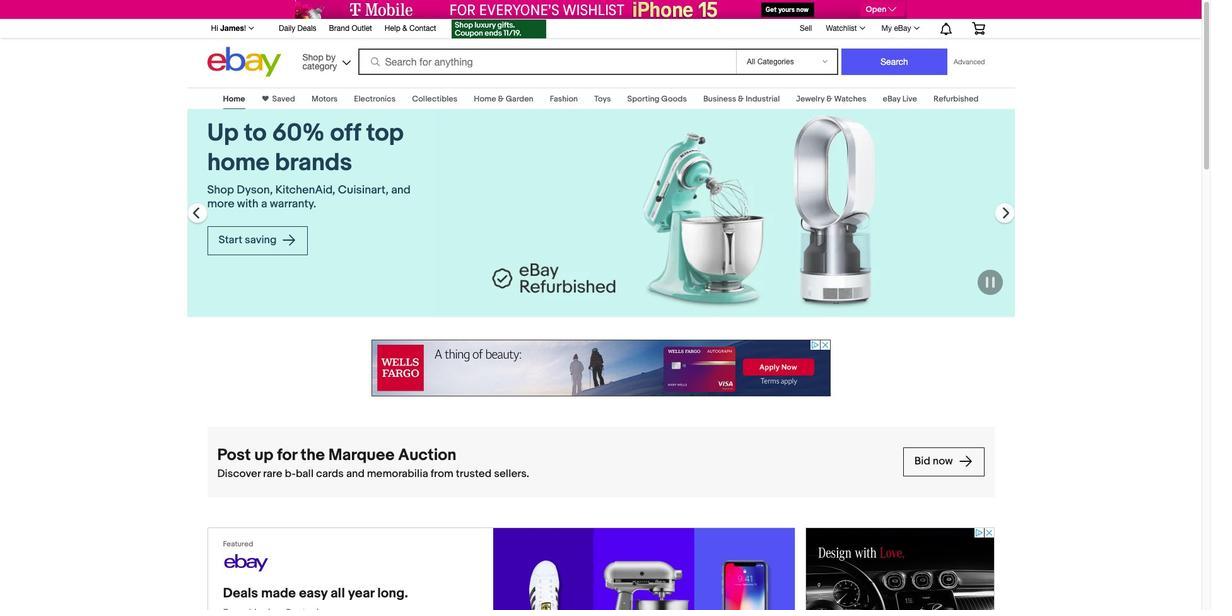 Task type: describe. For each thing, give the bounding box(es) containing it.
toys
[[594, 94, 611, 104]]

your shopping cart image
[[971, 22, 986, 35]]

1 vertical spatial advertisement region
[[371, 340, 831, 397]]

advanced link
[[948, 49, 992, 74]]

& for garden
[[498, 94, 504, 104]]

by
[[326, 52, 336, 62]]

saved
[[272, 94, 295, 104]]

b-
[[285, 468, 296, 481]]

top
[[366, 119, 404, 148]]

industrial
[[746, 94, 780, 104]]

shop inside up to 60% off top home brands shop dyson, kitchenaid, cuisinart, and more with a warranty.
[[207, 183, 234, 197]]

long.
[[378, 586, 408, 603]]

home & garden link
[[474, 94, 534, 104]]

off
[[330, 119, 361, 148]]

brand
[[329, 24, 350, 33]]

ebay live link
[[883, 94, 917, 104]]

marquee
[[329, 446, 395, 466]]

start saving link
[[207, 226, 308, 255]]

with
[[237, 197, 259, 211]]

refurbished
[[934, 94, 979, 104]]

hi
[[211, 24, 218, 33]]

bid now link
[[903, 448, 985, 477]]

deals made easy all year long.
[[223, 586, 408, 603]]

sporting goods
[[628, 94, 687, 104]]

jewelry & watches
[[796, 94, 867, 104]]

shop by category banner
[[204, 16, 995, 80]]

account navigation
[[204, 16, 995, 40]]

0 vertical spatial advertisement region
[[295, 0, 907, 19]]

and for marquee
[[346, 468, 365, 481]]

help & contact
[[385, 24, 436, 33]]

sporting
[[628, 94, 660, 104]]

bid now
[[915, 456, 956, 468]]

start
[[219, 234, 242, 247]]

help
[[385, 24, 401, 33]]

& for contact
[[403, 24, 407, 33]]

& for watches
[[827, 94, 833, 104]]

saved link
[[269, 94, 295, 104]]

watchlist
[[826, 24, 857, 33]]

up to 60% off top home brands link
[[207, 119, 417, 178]]

more
[[207, 197, 235, 211]]

watchlist link
[[819, 21, 871, 36]]

start saving
[[219, 234, 279, 247]]

hi james !
[[211, 23, 246, 33]]

deals inside up to 60% off top home brands main content
[[223, 586, 258, 603]]

fashion link
[[550, 94, 578, 104]]

my ebay
[[882, 24, 911, 33]]

up
[[207, 119, 239, 148]]

home for home
[[223, 94, 245, 104]]

ebay inside my ebay link
[[894, 24, 911, 33]]

for
[[277, 446, 297, 466]]

!
[[244, 24, 246, 33]]

shop by category button
[[297, 47, 354, 74]]

featured
[[223, 540, 253, 550]]

memorabilia
[[367, 468, 428, 481]]

watches
[[834, 94, 867, 104]]

contact
[[409, 24, 436, 33]]

from
[[431, 468, 454, 481]]

and for top
[[391, 183, 411, 197]]

to
[[244, 119, 267, 148]]

jewelry
[[796, 94, 825, 104]]

2 vertical spatial advertisement region
[[805, 528, 995, 611]]

brands
[[275, 148, 352, 178]]

home & garden
[[474, 94, 534, 104]]

brand outlet
[[329, 24, 372, 33]]



Task type: vqa. For each thing, say whether or not it's contained in the screenshot.
Brand Outlet
yes



Task type: locate. For each thing, give the bounding box(es) containing it.
ebay
[[894, 24, 911, 33], [883, 94, 901, 104]]

my ebay link
[[875, 21, 925, 36]]

home left garden
[[474, 94, 496, 104]]

jewelry & watches link
[[796, 94, 867, 104]]

& right 'business'
[[738, 94, 744, 104]]

up to 60% off top home brands main content
[[0, 80, 1202, 611]]

post up for the marquee auction link
[[217, 446, 893, 467]]

business & industrial link
[[704, 94, 780, 104]]

& for industrial
[[738, 94, 744, 104]]

deals right daily
[[298, 24, 317, 33]]

shop
[[303, 52, 324, 62], [207, 183, 234, 197]]

1 horizontal spatial home
[[474, 94, 496, 104]]

all
[[331, 586, 345, 603]]

shop by category
[[303, 52, 337, 71]]

0 horizontal spatial deals
[[223, 586, 258, 603]]

sporting goods link
[[628, 94, 687, 104]]

get the coupon image
[[452, 20, 546, 38]]

refurbished link
[[934, 94, 979, 104]]

open
[[866, 4, 887, 15]]

trusted
[[456, 468, 492, 481]]

0 vertical spatial ebay
[[894, 24, 911, 33]]

motors link
[[312, 94, 338, 104]]

1 horizontal spatial deals
[[298, 24, 317, 33]]

ebay right my
[[894, 24, 911, 33]]

warranty.
[[270, 197, 316, 211]]

ball
[[296, 468, 314, 481]]

collectibles
[[412, 94, 458, 104]]

post
[[217, 446, 251, 466]]

now
[[933, 456, 953, 468]]

motors
[[312, 94, 338, 104]]

& left garden
[[498, 94, 504, 104]]

home
[[223, 94, 245, 104], [474, 94, 496, 104]]

1 vertical spatial ebay
[[883, 94, 901, 104]]

ebay left live
[[883, 94, 901, 104]]

easy
[[299, 586, 328, 603]]

outlet
[[352, 24, 372, 33]]

1 vertical spatial deals
[[223, 586, 258, 603]]

help & contact link
[[385, 22, 436, 36]]

shop inside shop by category
[[303, 52, 324, 62]]

auction
[[398, 446, 457, 466]]

advanced
[[954, 58, 985, 66]]

and right the cuisinart,
[[391, 183, 411, 197]]

cards
[[316, 468, 344, 481]]

kitchenaid,
[[275, 183, 335, 197]]

made
[[261, 586, 296, 603]]

advertisement region
[[295, 0, 907, 19], [371, 340, 831, 397], [805, 528, 995, 611]]

discover
[[217, 468, 261, 481]]

up to 60% off top home brands shop dyson, kitchenaid, cuisinart, and more with a warranty.
[[207, 119, 411, 211]]

and down marquee
[[346, 468, 365, 481]]

and inside up to 60% off top home brands shop dyson, kitchenaid, cuisinart, and more with a warranty.
[[391, 183, 411, 197]]

sellers.
[[494, 468, 529, 481]]

post up for the marquee auction discover rare b-ball cards and memorabilia from trusted sellers.
[[217, 446, 529, 481]]

2 home from the left
[[474, 94, 496, 104]]

1 home from the left
[[223, 94, 245, 104]]

business & industrial
[[704, 94, 780, 104]]

sell
[[800, 24, 812, 33]]

1 horizontal spatial and
[[391, 183, 411, 197]]

james
[[220, 23, 244, 33]]

0 vertical spatial deals
[[298, 24, 317, 33]]

my
[[882, 24, 892, 33]]

0 vertical spatial shop
[[303, 52, 324, 62]]

0 horizontal spatial and
[[346, 468, 365, 481]]

and
[[391, 183, 411, 197], [346, 468, 365, 481]]

none submit inside shop by category banner
[[842, 49, 948, 75]]

1 vertical spatial and
[[346, 468, 365, 481]]

daily deals link
[[279, 22, 317, 36]]

0 horizontal spatial home
[[223, 94, 245, 104]]

&
[[403, 24, 407, 33], [498, 94, 504, 104], [738, 94, 744, 104], [827, 94, 833, 104]]

saving
[[245, 234, 277, 247]]

home up up
[[223, 94, 245, 104]]

business
[[704, 94, 736, 104]]

1 vertical spatial shop
[[207, 183, 234, 197]]

bid
[[915, 456, 931, 468]]

daily deals
[[279, 24, 317, 33]]

deals
[[298, 24, 317, 33], [223, 586, 258, 603]]

& right help
[[403, 24, 407, 33]]

ebay inside up to 60% off top home brands main content
[[883, 94, 901, 104]]

and inside post up for the marquee auction discover rare b-ball cards and memorabilia from trusted sellers.
[[346, 468, 365, 481]]

& inside account "navigation"
[[403, 24, 407, 33]]

Search for anything text field
[[360, 50, 734, 74]]

ebay live
[[883, 94, 917, 104]]

deals inside account "navigation"
[[298, 24, 317, 33]]

0 horizontal spatial shop
[[207, 183, 234, 197]]

open button
[[861, 3, 905, 16]]

daily
[[279, 24, 295, 33]]

collectibles link
[[412, 94, 458, 104]]

electronics link
[[354, 94, 396, 104]]

shop up more
[[207, 183, 234, 197]]

home
[[207, 148, 270, 178]]

toys link
[[594, 94, 611, 104]]

live
[[903, 94, 917, 104]]

sell link
[[794, 24, 818, 33]]

home for home & garden
[[474, 94, 496, 104]]

None submit
[[842, 49, 948, 75]]

year
[[348, 586, 375, 603]]

& right "jewelry"
[[827, 94, 833, 104]]

0 vertical spatial and
[[391, 183, 411, 197]]

a
[[261, 197, 267, 211]]

up
[[254, 446, 274, 466]]

electronics
[[354, 94, 396, 104]]

category
[[303, 61, 337, 71]]

60%
[[272, 119, 325, 148]]

deals left made
[[223, 586, 258, 603]]

shop left by at the top
[[303, 52, 324, 62]]

dyson,
[[237, 183, 273, 197]]

goods
[[662, 94, 687, 104]]

1 horizontal spatial shop
[[303, 52, 324, 62]]

cuisinart,
[[338, 183, 389, 197]]

garden
[[506, 94, 534, 104]]

the
[[301, 446, 325, 466]]



